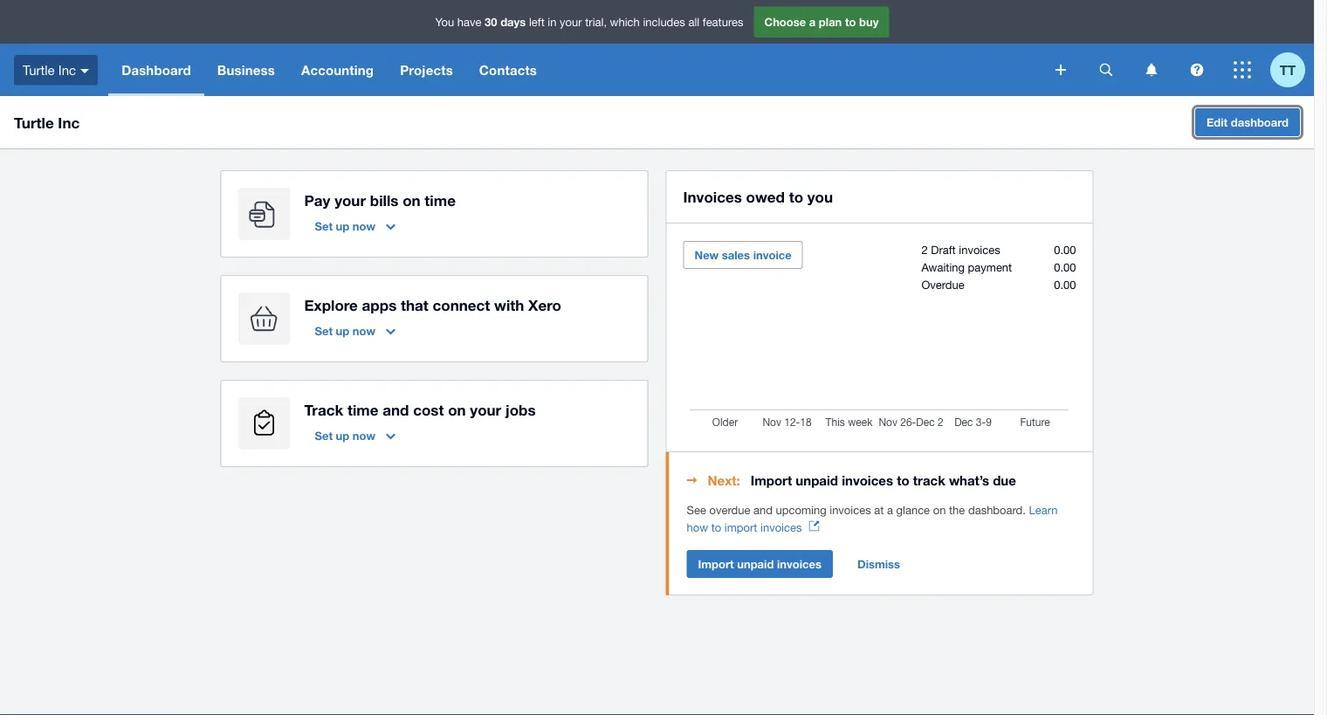 Task type: describe. For each thing, give the bounding box(es) containing it.
sales
[[722, 248, 750, 261]]

turtle inc inside popup button
[[23, 62, 76, 77]]

to inside the learn how to import invoices
[[711, 520, 721, 534]]

dashboard
[[1231, 115, 1289, 129]]

tt
[[1280, 62, 1296, 78]]

invoices for import unpaid invoices
[[777, 557, 822, 571]]

0.00 link for payment
[[1054, 260, 1076, 274]]

see
[[687, 503, 706, 516]]

that
[[401, 296, 428, 313]]

to inside banner
[[845, 15, 856, 29]]

to inside "link"
[[789, 188, 803, 205]]

turtle inside popup button
[[23, 62, 55, 77]]

upcoming
[[776, 503, 826, 516]]

includes
[[643, 15, 685, 29]]

projects
[[400, 62, 453, 78]]

up for track
[[336, 429, 349, 442]]

invoices owed to you
[[683, 188, 833, 205]]

dashboard link
[[108, 44, 204, 96]]

2 inc from the top
[[58, 113, 80, 131]]

import unpaid invoices button
[[687, 550, 833, 578]]

awaiting payment
[[921, 260, 1012, 274]]

which
[[610, 15, 640, 29]]

pay
[[304, 191, 330, 209]]

track time and cost on your jobs
[[304, 401, 536, 418]]

30
[[485, 15, 497, 29]]

set up now for explore
[[315, 324, 375, 337]]

track
[[304, 401, 343, 418]]

unpaid for import unpaid invoices
[[737, 557, 774, 571]]

glance
[[896, 503, 930, 516]]

next:
[[708, 472, 740, 488]]

dashboard
[[121, 62, 191, 78]]

a inside banner
[[809, 15, 816, 29]]

accounting button
[[288, 44, 387, 96]]

up for explore
[[336, 324, 349, 337]]

3 0.00 from the top
[[1054, 278, 1076, 291]]

set up now for track
[[315, 429, 375, 442]]

you have 30 days left in your trial, which includes all features
[[435, 15, 743, 29]]

contacts button
[[466, 44, 550, 96]]

days
[[500, 15, 526, 29]]

set for track
[[315, 429, 333, 442]]

0 vertical spatial on
[[403, 191, 420, 209]]

overdue
[[709, 503, 750, 516]]

2 draft invoices
[[921, 243, 1000, 256]]

awaiting payment link
[[921, 260, 1012, 274]]

invoice
[[753, 248, 792, 261]]

projects icon image
[[238, 397, 290, 450]]

1 vertical spatial turtle
[[14, 113, 54, 131]]

track
[[913, 472, 945, 488]]

new sales invoice button
[[683, 241, 803, 269]]

set for pay
[[315, 219, 333, 233]]

3 0.00 link from the top
[[1054, 278, 1076, 291]]

in
[[548, 15, 557, 29]]

now for time
[[353, 429, 375, 442]]

due
[[993, 472, 1016, 488]]

2
[[921, 243, 928, 256]]

set for explore
[[315, 324, 333, 337]]

1 vertical spatial on
[[448, 401, 466, 418]]

invoices left at on the bottom
[[830, 503, 871, 516]]

see overdue and upcoming invoices at a glance on the dashboard.
[[687, 503, 1029, 516]]

on inside panel body document
[[933, 503, 946, 516]]

inc inside popup button
[[58, 62, 76, 77]]

1 horizontal spatial a
[[887, 503, 893, 516]]

draft
[[931, 243, 956, 256]]

buy
[[859, 15, 879, 29]]

edit dashboard button
[[1195, 108, 1300, 136]]

invoices owed to you link
[[683, 184, 833, 209]]

all
[[688, 15, 699, 29]]

svg image inside turtle inc popup button
[[80, 69, 89, 73]]

your inside banner
[[560, 15, 582, 29]]

jobs
[[505, 401, 536, 418]]

new sales invoice
[[695, 248, 792, 261]]

dismiss button
[[847, 550, 911, 578]]

learn
[[1029, 503, 1058, 516]]

unpaid for import unpaid invoices to track what's due
[[796, 472, 838, 488]]

connect
[[433, 296, 490, 313]]

import
[[724, 520, 757, 534]]

banner containing dashboard
[[0, 0, 1314, 96]]

learn how to import invoices
[[687, 503, 1058, 534]]

bills
[[370, 191, 399, 209]]



Task type: vqa. For each thing, say whether or not it's contained in the screenshot.
"manage menu toggle" ICON
no



Task type: locate. For each thing, give the bounding box(es) containing it.
0.00 link
[[1054, 243, 1076, 256], [1054, 260, 1076, 274], [1054, 278, 1076, 291]]

2 vertical spatial your
[[470, 401, 501, 418]]

2 set from the top
[[315, 324, 333, 337]]

0 vertical spatial set up now button
[[304, 212, 406, 240]]

up down track
[[336, 429, 349, 442]]

3 set up now button from the top
[[304, 422, 406, 450]]

awaiting
[[921, 260, 965, 274]]

your right in
[[560, 15, 582, 29]]

2 vertical spatial set up now
[[315, 429, 375, 442]]

set down pay
[[315, 219, 333, 233]]

a left plan
[[809, 15, 816, 29]]

1 vertical spatial set up now
[[315, 324, 375, 337]]

to right "how" at the bottom
[[711, 520, 721, 534]]

to left buy
[[845, 15, 856, 29]]

set up now button down track
[[304, 422, 406, 450]]

import down "how" at the bottom
[[698, 557, 734, 571]]

inc
[[58, 62, 76, 77], [58, 113, 80, 131]]

your right pay
[[334, 191, 366, 209]]

0 horizontal spatial time
[[347, 401, 378, 418]]

2 vertical spatial up
[[336, 429, 349, 442]]

import unpaid invoices
[[698, 557, 822, 571]]

0 vertical spatial turtle
[[23, 62, 55, 77]]

banner
[[0, 0, 1314, 96]]

set up now button for time
[[304, 422, 406, 450]]

on right "cost" on the left
[[448, 401, 466, 418]]

1 vertical spatial import
[[698, 557, 734, 571]]

svg image
[[1190, 63, 1203, 76], [80, 69, 89, 73]]

2 now from the top
[[353, 324, 375, 337]]

unpaid down import
[[737, 557, 774, 571]]

set up now down track
[[315, 429, 375, 442]]

to left track
[[897, 472, 909, 488]]

0 vertical spatial time
[[425, 191, 456, 209]]

0 horizontal spatial and
[[383, 401, 409, 418]]

import unpaid invoices to track what's due
[[751, 472, 1016, 488]]

apps
[[362, 296, 397, 313]]

0 vertical spatial and
[[383, 401, 409, 418]]

the
[[949, 503, 965, 516]]

to left you
[[789, 188, 803, 205]]

1 horizontal spatial unpaid
[[796, 472, 838, 488]]

1 horizontal spatial time
[[425, 191, 456, 209]]

1 vertical spatial turtle inc
[[14, 113, 80, 131]]

projects button
[[387, 44, 466, 96]]

0 vertical spatial set up now
[[315, 219, 375, 233]]

2 vertical spatial on
[[933, 503, 946, 516]]

1 horizontal spatial import
[[751, 472, 792, 488]]

0 vertical spatial now
[[353, 219, 375, 233]]

turtle inc button
[[0, 44, 108, 96]]

1 set up now button from the top
[[304, 212, 406, 240]]

0.00 link for draft
[[1054, 243, 1076, 256]]

0 horizontal spatial import
[[698, 557, 734, 571]]

invoices up payment
[[959, 243, 1000, 256]]

invoices up see overdue and upcoming invoices at a glance on the dashboard.
[[842, 472, 893, 488]]

1 horizontal spatial svg image
[[1190, 63, 1203, 76]]

1 0.00 link from the top
[[1054, 243, 1076, 256]]

set up now button for your
[[304, 212, 406, 240]]

1 horizontal spatial your
[[470, 401, 501, 418]]

edit
[[1206, 115, 1228, 129]]

1 vertical spatial set
[[315, 324, 333, 337]]

contacts
[[479, 62, 537, 78]]

payment
[[968, 260, 1012, 274]]

edit dashboard
[[1206, 115, 1289, 129]]

and left "cost" on the left
[[383, 401, 409, 418]]

svg image up edit dashboard button
[[1190, 63, 1203, 76]]

1 vertical spatial inc
[[58, 113, 80, 131]]

2 0.00 link from the top
[[1054, 260, 1076, 274]]

now down track time and cost on your jobs
[[353, 429, 375, 442]]

invoices down upcoming
[[760, 520, 802, 534]]

explore apps that connect with xero
[[304, 296, 561, 313]]

navigation
[[108, 44, 1043, 96]]

2 horizontal spatial on
[[933, 503, 946, 516]]

0 vertical spatial up
[[336, 219, 349, 233]]

heading containing next:
[[687, 470, 1076, 491]]

up
[[336, 219, 349, 233], [336, 324, 349, 337], [336, 429, 349, 442]]

panel body document containing see overdue and upcoming invoices at a glance on the dashboard.
[[687, 501, 1076, 536]]

set up now button for apps
[[304, 317, 406, 345]]

unpaid
[[796, 472, 838, 488], [737, 557, 774, 571]]

invoices down opens in a new tab icon
[[777, 557, 822, 571]]

navigation inside banner
[[108, 44, 1043, 96]]

0 horizontal spatial a
[[809, 15, 816, 29]]

import up upcoming
[[751, 472, 792, 488]]

dismiss
[[857, 557, 900, 571]]

invoices for 2 draft invoices
[[959, 243, 1000, 256]]

1 vertical spatial 0.00
[[1054, 260, 1076, 274]]

opens in a new tab image
[[809, 521, 819, 531]]

invoices inside heading
[[842, 472, 893, 488]]

2 vertical spatial set up now button
[[304, 422, 406, 450]]

set up now button down pay your bills on time
[[304, 212, 406, 240]]

0.00 for payment
[[1054, 260, 1076, 274]]

set up now
[[315, 219, 375, 233], [315, 324, 375, 337], [315, 429, 375, 442]]

import
[[751, 472, 792, 488], [698, 557, 734, 571]]

1 horizontal spatial on
[[448, 401, 466, 418]]

2 set up now from the top
[[315, 324, 375, 337]]

overdue link
[[921, 278, 965, 291]]

cost
[[413, 401, 444, 418]]

dashboard.
[[968, 503, 1026, 516]]

2 vertical spatial 0.00 link
[[1054, 278, 1076, 291]]

1 vertical spatial your
[[334, 191, 366, 209]]

how
[[687, 520, 708, 534]]

have
[[457, 15, 481, 29]]

3 set from the top
[[315, 429, 333, 442]]

up for pay
[[336, 219, 349, 233]]

0 vertical spatial unpaid
[[796, 472, 838, 488]]

set down explore on the left of page
[[315, 324, 333, 337]]

set up now down explore on the left of page
[[315, 324, 375, 337]]

up down pay your bills on time
[[336, 219, 349, 233]]

set up now down pay
[[315, 219, 375, 233]]

business button
[[204, 44, 288, 96]]

a
[[809, 15, 816, 29], [887, 503, 893, 516]]

invoices inside the learn how to import invoices
[[760, 520, 802, 534]]

import inside import unpaid invoices button
[[698, 557, 734, 571]]

now
[[353, 219, 375, 233], [353, 324, 375, 337], [353, 429, 375, 442]]

on
[[403, 191, 420, 209], [448, 401, 466, 418], [933, 503, 946, 516]]

svg image left the dashboard
[[80, 69, 89, 73]]

choose a plan to buy
[[764, 15, 879, 29]]

on left the
[[933, 503, 946, 516]]

1 set up now from the top
[[315, 219, 375, 233]]

choose
[[764, 15, 806, 29]]

you
[[807, 188, 833, 205]]

1 vertical spatial set up now button
[[304, 317, 406, 345]]

panel body document
[[687, 501, 1076, 536], [687, 501, 1076, 536]]

to
[[845, 15, 856, 29], [789, 188, 803, 205], [897, 472, 909, 488], [711, 520, 721, 534]]

and
[[383, 401, 409, 418], [753, 503, 773, 516]]

2 0.00 from the top
[[1054, 260, 1076, 274]]

2 draft invoices link
[[921, 243, 1000, 256]]

unpaid inside heading
[[796, 472, 838, 488]]

and inside panel body document
[[753, 503, 773, 516]]

0 vertical spatial turtle inc
[[23, 62, 76, 77]]

0.00 for draft
[[1054, 243, 1076, 256]]

explore
[[304, 296, 358, 313]]

your
[[560, 15, 582, 29], [334, 191, 366, 209], [470, 401, 501, 418]]

import for import unpaid invoices to track what's due
[[751, 472, 792, 488]]

1 vertical spatial now
[[353, 324, 375, 337]]

a right at on the bottom
[[887, 503, 893, 516]]

what's
[[949, 472, 989, 488]]

invoices for import unpaid invoices to track what's due
[[842, 472, 893, 488]]

2 vertical spatial 0.00
[[1054, 278, 1076, 291]]

3 up from the top
[[336, 429, 349, 442]]

and up import
[[753, 503, 773, 516]]

heading
[[687, 470, 1076, 491]]

your left jobs
[[470, 401, 501, 418]]

invoices
[[683, 188, 742, 205]]

trial,
[[585, 15, 607, 29]]

invoices
[[959, 243, 1000, 256], [842, 472, 893, 488], [830, 503, 871, 516], [760, 520, 802, 534], [777, 557, 822, 571]]

unpaid inside button
[[737, 557, 774, 571]]

time right bills at left
[[425, 191, 456, 209]]

to inside heading
[[897, 472, 909, 488]]

1 vertical spatial and
[[753, 503, 773, 516]]

unpaid up upcoming
[[796, 472, 838, 488]]

set down track
[[315, 429, 333, 442]]

set up now button down explore on the left of page
[[304, 317, 406, 345]]

time right track
[[347, 401, 378, 418]]

overdue
[[921, 278, 965, 291]]

0 horizontal spatial svg image
[[80, 69, 89, 73]]

1 vertical spatial 0.00 link
[[1054, 260, 1076, 274]]

3 set up now from the top
[[315, 429, 375, 442]]

add-ons icon image
[[238, 292, 290, 345]]

you
[[435, 15, 454, 29]]

2 horizontal spatial your
[[560, 15, 582, 29]]

owed
[[746, 188, 785, 205]]

set up now for pay
[[315, 219, 375, 233]]

time
[[425, 191, 456, 209], [347, 401, 378, 418]]

plan
[[819, 15, 842, 29]]

0 horizontal spatial unpaid
[[737, 557, 774, 571]]

2 up from the top
[[336, 324, 349, 337]]

now for your
[[353, 219, 375, 233]]

accounting
[[301, 62, 374, 78]]

business
[[217, 62, 275, 78]]

xero
[[528, 296, 561, 313]]

invoices inside import unpaid invoices button
[[777, 557, 822, 571]]

1 horizontal spatial and
[[753, 503, 773, 516]]

import for import unpaid invoices
[[698, 557, 734, 571]]

0 vertical spatial 0.00 link
[[1054, 243, 1076, 256]]

0 vertical spatial set
[[315, 219, 333, 233]]

1 vertical spatial unpaid
[[737, 557, 774, 571]]

0 vertical spatial a
[[809, 15, 816, 29]]

0 vertical spatial 0.00
[[1054, 243, 1076, 256]]

turtle inc
[[23, 62, 76, 77], [14, 113, 80, 131]]

0 vertical spatial inc
[[58, 62, 76, 77]]

and for overdue
[[753, 503, 773, 516]]

0.00
[[1054, 243, 1076, 256], [1054, 260, 1076, 274], [1054, 278, 1076, 291]]

set
[[315, 219, 333, 233], [315, 324, 333, 337], [315, 429, 333, 442]]

1 0.00 from the top
[[1054, 243, 1076, 256]]

and for time
[[383, 401, 409, 418]]

1 now from the top
[[353, 219, 375, 233]]

2 vertical spatial set
[[315, 429, 333, 442]]

1 set from the top
[[315, 219, 333, 233]]

0 horizontal spatial your
[[334, 191, 366, 209]]

now down apps
[[353, 324, 375, 337]]

now for apps
[[353, 324, 375, 337]]

up down explore on the left of page
[[336, 324, 349, 337]]

on right bills at left
[[403, 191, 420, 209]]

navigation containing dashboard
[[108, 44, 1043, 96]]

at
[[874, 503, 884, 516]]

set up now button
[[304, 212, 406, 240], [304, 317, 406, 345], [304, 422, 406, 450]]

left
[[529, 15, 545, 29]]

1 inc from the top
[[58, 62, 76, 77]]

turtle
[[23, 62, 55, 77], [14, 113, 54, 131]]

pay your bills on time
[[304, 191, 456, 209]]

1 vertical spatial time
[[347, 401, 378, 418]]

svg image
[[1234, 61, 1251, 79], [1100, 63, 1113, 76], [1146, 63, 1157, 76], [1056, 65, 1066, 75]]

0 vertical spatial your
[[560, 15, 582, 29]]

1 up from the top
[[336, 219, 349, 233]]

0 vertical spatial import
[[751, 472, 792, 488]]

3 now from the top
[[353, 429, 375, 442]]

2 set up now button from the top
[[304, 317, 406, 345]]

2 vertical spatial now
[[353, 429, 375, 442]]

bills icon image
[[238, 188, 290, 240]]

tt button
[[1270, 44, 1314, 96]]

with
[[494, 296, 524, 313]]

1 vertical spatial a
[[887, 503, 893, 516]]

1 vertical spatial up
[[336, 324, 349, 337]]

0 horizontal spatial on
[[403, 191, 420, 209]]

features
[[703, 15, 743, 29]]

new
[[695, 248, 719, 261]]

now down pay your bills on time
[[353, 219, 375, 233]]



